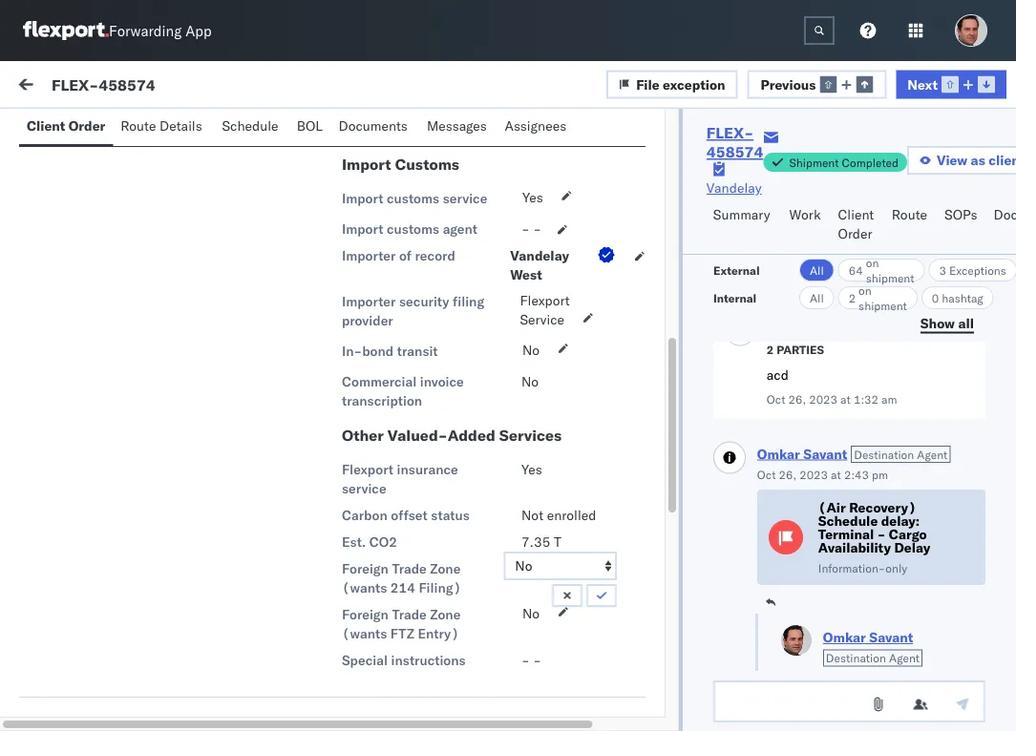 Task type: locate. For each thing, give the bounding box(es) containing it.
agent up the record
[[443, 221, 477, 238]]

0 horizontal spatial work
[[185, 78, 217, 95]]

1 importer from the top
[[342, 248, 396, 265]]

(wants inside foreign trade zone (wants ftz entry)
[[342, 626, 387, 643]]

0 horizontal spatial internal
[[128, 121, 175, 138]]

no up services
[[521, 374, 539, 391]]

(wants inside foreign trade zone (wants 214 filing)
[[342, 580, 387, 597]]

omkar inside omkar savant destination agent
[[823, 629, 866, 646]]

0 horizontal spatial work
[[55, 74, 104, 100]]

documents
[[339, 117, 408, 134]]

4 customs from the top
[[387, 221, 439, 238]]

route button
[[884, 198, 937, 254]]

flex- down "related"
[[781, 215, 822, 232]]

internal (0) button
[[120, 113, 214, 150]]

import up route details
[[142, 78, 182, 95]]

1 vertical spatial trade
[[392, 607, 427, 624]]

my work
[[19, 74, 104, 100]]

0 vertical spatial client
[[27, 117, 65, 134]]

0 vertical spatial work
[[185, 78, 217, 95]]

1 horizontal spatial client
[[838, 206, 874, 223]]

carbon offset status
[[342, 508, 470, 524]]

214
[[390, 580, 415, 597]]

(wants left 214
[[342, 580, 387, 597]]

importer
[[342, 248, 396, 265], [342, 294, 396, 310]]

external down 'summary' button
[[713, 263, 760, 277]]

recovery)
[[849, 500, 917, 516]]

1 vertical spatial shipment
[[859, 298, 907, 313]]

omkar inside the omkar savant destination agent oct 26, 2023 at 2:43 pm
[[757, 446, 800, 462]]

savant inside the omkar savant destination agent oct 26, 2023 at 2:43 pm
[[803, 446, 847, 462]]

4 resize handle column header from the left
[[967, 159, 990, 732]]

2023, up 214
[[396, 559, 433, 576]]

1 vertical spatial external
[[713, 263, 760, 277]]

importer up provider
[[342, 294, 396, 310]]

flex- down terminal
[[781, 559, 822, 576]]

2023
[[809, 393, 838, 407], [800, 468, 828, 482]]

0 horizontal spatial schedule
[[222, 117, 279, 134]]

information-
[[818, 561, 886, 575]]

flex- 458574 down omkar savant destination agent in the right bottom of the page
[[781, 683, 871, 700]]

savant inside omkar savant destination agent
[[869, 629, 913, 646]]

0 vertical spatial trade
[[392, 561, 427, 578]]

zone inside foreign trade zone (wants ftz entry)
[[430, 607, 461, 624]]

agent up delay:
[[917, 447, 948, 462]]

5 pdt from the top
[[493, 683, 517, 700]]

1 customs from the top
[[386, 91, 439, 108]]

schedule button
[[214, 109, 289, 146]]

trade inside foreign trade zone (wants ftz entry)
[[392, 607, 427, 624]]

0 horizontal spatial route
[[121, 117, 156, 134]]

external inside button
[[31, 121, 81, 138]]

at left 1:32
[[841, 393, 851, 407]]

customs
[[386, 91, 439, 108], [386, 122, 439, 139], [387, 191, 439, 207], [387, 221, 439, 238]]

1 all from the top
[[810, 263, 824, 277]]

1 vertical spatial work
[[825, 166, 850, 180]]

flex-458574
[[52, 75, 155, 94]]

flex- 458574 down availability
[[781, 559, 871, 576]]

my
[[19, 74, 49, 100]]

2 all button from the top
[[799, 287, 834, 309]]

instructions
[[391, 653, 466, 670]]

1 vertical spatial 2
[[767, 343, 774, 357]]

on for 64
[[866, 255, 879, 270]]

3 resize handle column header from the left
[[750, 159, 773, 732]]

2271801
[[822, 435, 880, 452]]

work down "related"
[[789, 206, 821, 223]]

0 horizontal spatial client order
[[27, 117, 105, 134]]

1 vertical spatial work
[[789, 206, 821, 223]]

flexport up service
[[520, 293, 570, 309]]

2 agent from the top
[[443, 221, 477, 238]]

flexport down other
[[342, 462, 394, 479]]

shipment inside 64 on shipment
[[866, 271, 914, 285]]

0 vertical spatial (wants
[[342, 580, 387, 597]]

agent down only
[[889, 651, 920, 666]]

has
[[126, 701, 147, 718]]

trade inside foreign trade zone (wants 214 filing)
[[392, 561, 427, 578]]

import customs agent
[[342, 221, 477, 238]]

record
[[415, 248, 455, 265]]

flexport for importer security filing provider
[[520, 293, 570, 309]]

oct down est.
[[346, 559, 368, 576]]

all left 64
[[810, 263, 824, 277]]

0 vertical spatial export
[[342, 91, 383, 108]]

1 vertical spatial destination
[[826, 651, 886, 666]]

1 horizontal spatial route
[[892, 206, 927, 223]]

customs up import customs agent
[[387, 191, 439, 207]]

vandelay west
[[510, 248, 569, 284]]

no for other valued-added services
[[522, 606, 540, 623]]

destination for omkar savant destination agent oct 26, 2023 at 2:43 pm
[[854, 447, 914, 462]]

1 export from the top
[[342, 91, 383, 108]]

1 horizontal spatial vandelay
[[707, 180, 762, 196]]

special
[[342, 653, 388, 670]]

schedule inside (air recovery) schedule delay: terminal - cargo availability delay information-only
[[818, 513, 878, 530]]

2023 left 1:32
[[809, 393, 838, 407]]

1 vertical spatial agent
[[889, 651, 920, 666]]

offset
[[391, 508, 428, 524]]

yes down services
[[521, 462, 542, 479]]

shipment right 64
[[866, 271, 914, 285]]

0 vertical spatial vandelay
[[707, 180, 762, 196]]

internal for internal (0)
[[128, 121, 175, 138]]

0 vertical spatial 2023
[[809, 393, 838, 407]]

import for import customs
[[342, 155, 391, 174]]

time
[[347, 166, 373, 180]]

1 vertical spatial client order button
[[831, 198, 884, 254]]

0 vertical spatial internal
[[128, 121, 175, 138]]

trade up 214
[[392, 561, 427, 578]]

0 vertical spatial foreign
[[342, 561, 389, 578]]

0 vertical spatial schedule
[[222, 117, 279, 134]]

insurance
[[397, 462, 458, 479]]

flex- up vandelay 'link'
[[707, 123, 754, 142]]

1 horizontal spatial work
[[825, 166, 850, 180]]

1 agent from the top
[[443, 122, 477, 139]]

3 pdt from the top
[[493, 435, 517, 452]]

458574 up route
[[99, 75, 155, 94]]

1 trade from the top
[[392, 561, 427, 578]]

0 vertical spatial oct 26, 2023, 2:45 pm pdt
[[346, 559, 517, 576]]

26, down 'flex- 2271801'
[[779, 468, 797, 482]]

2 up the acd
[[767, 343, 774, 357]]

shipment for 64 on shipment
[[866, 271, 914, 285]]

1 vertical spatial schedule
[[818, 513, 878, 530]]

internal inside "internal (0)" button
[[128, 121, 175, 138]]

on inside 2 on shipment
[[859, 283, 872, 298]]

2 export from the top
[[342, 122, 383, 139]]

resize handle column header
[[315, 159, 338, 732], [532, 159, 555, 732], [750, 159, 773, 732], [967, 159, 990, 732]]

0 vertical spatial omkar
[[555, 80, 592, 94]]

3 2023, from the top
[[396, 435, 433, 452]]

status
[[431, 508, 470, 524]]

at
[[841, 393, 851, 407], [831, 468, 841, 482]]

0 hashtag
[[932, 291, 983, 305]]

work
[[185, 78, 217, 95], [789, 206, 821, 223]]

flexport inside 'flexport insurance service'
[[342, 462, 394, 479]]

import for import customs service
[[342, 191, 383, 207]]

no
[[522, 342, 540, 359], [521, 374, 539, 391], [522, 606, 540, 623]]

0 vertical spatial agent
[[917, 447, 948, 462]]

oct 26, 2023, 2:45 pm pdt down instructions
[[346, 683, 517, 700]]

2 (wants from the top
[[342, 626, 387, 643]]

filing
[[453, 294, 484, 310]]

on inside 64 on shipment
[[866, 255, 879, 270]]

2 pdt from the top
[[493, 320, 517, 337]]

no down service
[[522, 342, 540, 359]]

omkar savant button up 1
[[823, 629, 913, 646]]

agent inside the omkar savant destination agent oct 26, 2023 at 2:43 pm
[[917, 447, 948, 462]]

2023 down 'flex- 2271801'
[[800, 468, 828, 482]]

vandelay for vandelay
[[707, 180, 762, 196]]

1 vertical spatial importer
[[342, 294, 396, 310]]

zone up entry)
[[430, 607, 461, 624]]

zone up filing)
[[430, 561, 461, 578]]

0 vertical spatial client order button
[[19, 109, 113, 146]]

2
[[849, 291, 856, 305], [767, 343, 774, 357]]

import work button
[[134, 61, 224, 113]]

2 for acd
[[767, 343, 774, 357]]

2023, down import customs service
[[396, 215, 433, 232]]

route
[[68, 101, 101, 117]]

all button up flex- 1366815 on the right of the page
[[799, 287, 834, 309]]

other valued-added services
[[342, 426, 562, 446]]

1 vertical spatial agent
[[443, 221, 477, 238]]

0 vertical spatial flexport
[[520, 293, 570, 309]]

(wants
[[342, 580, 387, 597], [342, 626, 387, 643]]

zone for foreign trade zone (wants 214 filing)
[[430, 561, 461, 578]]

2023, up insurance
[[396, 435, 433, 452]]

export up time
[[342, 122, 383, 139]]

app
[[185, 21, 212, 40]]

flexport insurance service
[[342, 462, 458, 498]]

all for 2
[[810, 291, 824, 305]]

message
[[222, 121, 278, 138]]

foreign inside foreign trade zone (wants 214 filing)
[[342, 561, 389, 578]]

item/shipment
[[853, 166, 931, 180]]

2 vertical spatial savant
[[869, 629, 913, 646]]

1 vertical spatial on
[[859, 283, 872, 298]]

458574 down availability
[[822, 559, 871, 576]]

shipment down 64 on shipment
[[859, 298, 907, 313]]

savant left the file
[[595, 80, 633, 94]]

delay:
[[881, 513, 920, 530]]

1 vertical spatial order
[[838, 225, 873, 242]]

1 vertical spatial all button
[[799, 287, 834, 309]]

1 horizontal spatial savant
[[803, 446, 847, 462]]

view
[[937, 152, 968, 169]]

3 customs from the top
[[387, 191, 439, 207]]

flex- left 1 button on the bottom of page
[[781, 683, 822, 700]]

service inside 'flexport insurance service'
[[342, 481, 386, 498]]

at inside 2 parties acd oct 26, 2023 at 1:32 am
[[841, 393, 851, 407]]

route details
[[121, 117, 202, 134]]

2:45 up filing)
[[437, 559, 466, 576]]

yes up vandelay west
[[522, 190, 543, 206]]

work for related
[[825, 166, 850, 180]]

2 inside 2 on shipment
[[849, 291, 856, 305]]

2 vertical spatial flex- 458574
[[781, 683, 871, 700]]

zone for foreign trade zone (wants ftz entry)
[[430, 607, 461, 624]]

external down quoted route
[[31, 121, 81, 138]]

route down item/shipment
[[892, 206, 927, 223]]

1 horizontal spatial client order
[[838, 206, 874, 242]]

0 horizontal spatial order
[[68, 117, 105, 134]]

0 vertical spatial work
[[55, 74, 104, 100]]

invoice
[[420, 374, 464, 391]]

est. co2
[[342, 534, 397, 551]]

1:32
[[854, 393, 879, 407]]

export for export customs service
[[342, 91, 383, 108]]

work inside button
[[185, 78, 217, 95]]

2 pm from the top
[[469, 320, 489, 337]]

26, down the acd
[[788, 393, 806, 407]]

2 inside 2 parties acd oct 26, 2023 at 1:32 am
[[767, 343, 774, 357]]

0 vertical spatial destination
[[854, 447, 914, 462]]

0 vertical spatial zone
[[430, 561, 461, 578]]

1 vertical spatial zone
[[430, 607, 461, 624]]

at inside the omkar savant destination agent oct 26, 2023 at 2:43 pm
[[831, 468, 841, 482]]

oct inside 2 parties acd oct 26, 2023 at 1:32 am
[[767, 393, 785, 407]]

foreign up special
[[342, 607, 389, 624]]

2 2023, from the top
[[396, 320, 433, 337]]

0 horizontal spatial vandelay
[[510, 248, 569, 265]]

None text field
[[804, 16, 835, 45], [713, 681, 986, 723], [804, 16, 835, 45], [713, 681, 986, 723]]

foreign for foreign trade zone (wants 214 filing)
[[342, 561, 389, 578]]

2 2:45 from the top
[[437, 683, 466, 700]]

oct up in-
[[346, 320, 368, 337]]

1 horizontal spatial external
[[713, 263, 760, 277]]

&
[[57, 701, 66, 718]]

devan
[[86, 701, 122, 718]]

1 horizontal spatial schedule
[[818, 513, 878, 530]]

0 horizontal spatial 2
[[767, 343, 774, 357]]

0 vertical spatial omkar savant button
[[757, 446, 847, 462]]

2 horizontal spatial savant
[[869, 629, 913, 646]]

1 vertical spatial yes
[[521, 462, 542, 479]]

26,
[[372, 215, 392, 232], [372, 320, 392, 337], [788, 393, 806, 407], [372, 435, 392, 452], [779, 468, 797, 482], [372, 559, 392, 576], [372, 683, 392, 700]]

1 vertical spatial export
[[342, 122, 383, 139]]

at left '2:43'
[[831, 468, 841, 482]]

2023, up transit
[[396, 320, 433, 337]]

savant up '2:43'
[[803, 446, 847, 462]]

all button for 64
[[799, 259, 834, 282]]

0 vertical spatial importer
[[342, 248, 396, 265]]

message list
[[222, 121, 305, 138]]

import work
[[142, 78, 217, 95]]

0 vertical spatial at
[[841, 393, 851, 407]]

1 vertical spatial oct 26, 2023, 2:45 pm pdt
[[346, 683, 517, 700]]

agent inside omkar savant destination agent
[[889, 651, 920, 666]]

vandelay up "summary"
[[707, 180, 762, 196]]

trade for 214
[[392, 561, 427, 578]]

foreign inside foreign trade zone (wants ftz entry)
[[342, 607, 389, 624]]

work up details
[[185, 78, 217, 95]]

2 zone from the top
[[430, 607, 461, 624]]

customs up of
[[387, 221, 439, 238]]

import for import work
[[142, 78, 182, 95]]

0 vertical spatial agent
[[443, 122, 477, 139]]

1 vertical spatial savant
[[803, 446, 847, 462]]

0 horizontal spatial flexport
[[342, 462, 394, 479]]

1 foreign from the top
[[342, 561, 389, 578]]

1 vertical spatial foreign
[[342, 607, 389, 624]]

export up documents
[[342, 91, 383, 108]]

destination inside the omkar savant destination agent oct 26, 2023 at 2:43 pm
[[854, 447, 914, 462]]

all up flex- 1366815 on the right of the page
[[810, 291, 824, 305]]

customs down export customs service
[[386, 122, 439, 139]]

external (1) button
[[23, 113, 120, 150]]

foreign
[[342, 561, 389, 578], [342, 607, 389, 624]]

import up importer of record
[[342, 221, 383, 238]]

1 all button from the top
[[799, 259, 834, 282]]

2 horizontal spatial omkar
[[823, 629, 866, 646]]

zone
[[430, 561, 461, 578], [430, 607, 461, 624]]

2 importer from the top
[[342, 294, 396, 310]]

26, up bond
[[372, 320, 392, 337]]

importer for importer security filing provider
[[342, 294, 396, 310]]

3 exceptions
[[939, 263, 1006, 277]]

1366815
[[822, 320, 880, 337]]

2 customs from the top
[[386, 122, 439, 139]]

2 vertical spatial omkar
[[823, 629, 866, 646]]

2 for shipment
[[849, 291, 856, 305]]

import inside button
[[142, 78, 182, 95]]

0 vertical spatial all button
[[799, 259, 834, 282]]

k
[[306, 682, 315, 699]]

2:45
[[437, 559, 466, 576], [437, 683, 466, 700]]

destination up 1
[[826, 651, 886, 666]]

1 (wants from the top
[[342, 580, 387, 597]]

destination inside omkar savant destination agent
[[826, 651, 886, 666]]

importer inside importer security filing provider
[[342, 294, 396, 310]]

route for route
[[892, 206, 927, 223]]

1 zone from the top
[[430, 561, 461, 578]]

omkar up 1
[[823, 629, 866, 646]]

service up messages
[[443, 91, 487, 108]]

2 resize handle column header from the left
[[532, 159, 555, 732]]

no down 7.35
[[522, 606, 540, 623]]

omkar up 'assignees'
[[555, 80, 592, 94]]

2 vertical spatial service
[[342, 481, 386, 498]]

1 horizontal spatial work
[[789, 206, 821, 223]]

1 vertical spatial client order
[[838, 206, 874, 242]]

all button left 64
[[799, 259, 834, 282]]

1854269
[[822, 215, 880, 232]]

completed
[[842, 155, 899, 170]]

0 horizontal spatial savant
[[595, 80, 633, 94]]

3:30
[[437, 320, 466, 337]]

agent up customs
[[443, 122, 477, 139]]

shipment
[[866, 271, 914, 285], [859, 298, 907, 313]]

4:00
[[437, 215, 466, 232]]

omkar for omkar savant destination agent oct 26, 2023 at 2:43 pm
[[757, 446, 800, 462]]

0 vertical spatial on
[[866, 255, 879, 270]]

1 vertical spatial omkar
[[757, 446, 800, 462]]

2 foreign from the top
[[342, 607, 389, 624]]

trade
[[392, 561, 427, 578], [392, 607, 427, 624]]

1 horizontal spatial omkar
[[757, 446, 800, 462]]

import for import customs agent
[[342, 221, 383, 238]]

services
[[499, 426, 562, 446]]

2 trade from the top
[[392, 607, 427, 624]]

26, up importer of record
[[372, 215, 392, 232]]

foreign down "est. co2"
[[342, 561, 389, 578]]

client down related work item/shipment
[[838, 206, 874, 223]]

4 pm from the top
[[469, 559, 489, 576]]

enrolled
[[547, 508, 596, 524]]

schedule up availability
[[818, 513, 878, 530]]

2023, down special instructions on the bottom of the page
[[396, 683, 433, 700]]

pm
[[469, 215, 489, 232], [469, 320, 489, 337], [469, 435, 489, 452], [469, 559, 489, 576], [469, 683, 489, 700]]

2 all from the top
[[810, 291, 824, 305]]

1 2023, from the top
[[396, 215, 433, 232]]

on down 64
[[859, 283, 872, 298]]

0 vertical spatial external
[[31, 121, 81, 138]]

omkar left the 2271801
[[757, 446, 800, 462]]

1 vertical spatial vandelay
[[510, 248, 569, 265]]

service
[[443, 91, 487, 108], [443, 191, 487, 207], [342, 481, 386, 498]]

client order
[[27, 117, 105, 134], [838, 206, 874, 242]]

agent
[[443, 122, 477, 139], [443, 221, 477, 238]]

1 vertical spatial no
[[521, 374, 539, 391]]

hashtag
[[942, 291, 983, 305]]

1 vertical spatial at
[[831, 468, 841, 482]]

1 vertical spatial service
[[443, 191, 487, 207]]

assignees
[[505, 117, 567, 134]]

zone inside foreign trade zone (wants 214 filing)
[[430, 561, 461, 578]]

order inside client order
[[838, 225, 873, 242]]

service up carbon
[[342, 481, 386, 498]]

import down time
[[342, 191, 383, 207]]

2 parties acd oct 26, 2023 at 1:32 am
[[767, 343, 897, 407]]

schedule left list
[[222, 117, 279, 134]]

oct 26, 2023, 2:45 pm pdt up filing)
[[346, 559, 517, 576]]

64
[[849, 263, 863, 277]]

1 vertical spatial all
[[810, 291, 824, 305]]

0 vertical spatial savant
[[595, 80, 633, 94]]

1 horizontal spatial 2
[[849, 291, 856, 305]]

oct down the acd
[[767, 393, 785, 407]]

external for external
[[713, 263, 760, 277]]

agent for export customs agent
[[443, 122, 477, 139]]

oct 26, 2023, 2:45 pm pdt
[[346, 559, 517, 576], [346, 683, 517, 700]]

in-bond transit
[[342, 343, 438, 360]]

service for customs
[[443, 191, 487, 207]]

1 horizontal spatial client order button
[[831, 198, 884, 254]]

shipment inside 2 on shipment
[[859, 298, 907, 313]]

1 vertical spatial flexport
[[342, 462, 394, 479]]

1 horizontal spatial flexport
[[520, 293, 570, 309]]

importer left of
[[342, 248, 396, 265]]

0 vertical spatial all
[[810, 263, 824, 277]]

oct left '2:43'
[[757, 468, 776, 482]]

1 horizontal spatial order
[[838, 225, 873, 242]]

trade up ftz on the bottom left
[[392, 607, 427, 624]]

4 2023, from the top
[[396, 559, 433, 576]]

customs
[[395, 155, 459, 174]]

(air recovery) schedule delay: terminal - cargo availability delay information-only
[[818, 500, 931, 575]]

work right "related"
[[825, 166, 850, 180]]

0 horizontal spatial omkar
[[555, 80, 592, 94]]

savant for omkar savant destination agent oct 26, 2023 at 2:43 pm
[[803, 446, 847, 462]]

2 vertical spatial no
[[522, 606, 540, 623]]

import down the documents button
[[342, 155, 391, 174]]

on right 64
[[866, 255, 879, 270]]

flexport
[[520, 293, 570, 309], [342, 462, 394, 479]]

destination up pm
[[854, 447, 914, 462]]

route right (1)
[[121, 117, 156, 134]]

agent for omkar savant destination agent
[[889, 651, 920, 666]]

flex- inside the 'flex- 458574'
[[707, 123, 754, 142]]

26, inside 2 parties acd oct 26, 2023 at 1:32 am
[[788, 393, 806, 407]]

(wants up special
[[342, 626, 387, 643]]

related
[[782, 166, 822, 180]]

commercial invoice transcription
[[342, 374, 464, 410]]

file exception button
[[607, 70, 738, 99], [607, 70, 738, 99]]

0 vertical spatial 2:45
[[437, 559, 466, 576]]

omkar savant button up '2:43'
[[757, 446, 847, 462]]

documents button
[[331, 109, 419, 146]]

1 vertical spatial internal
[[713, 291, 757, 305]]

work up route
[[55, 74, 104, 100]]

1 vertical spatial 2023
[[800, 468, 828, 482]]



Task type: vqa. For each thing, say whether or not it's contained in the screenshot.
the route
yes



Task type: describe. For each thing, give the bounding box(es) containing it.
valued-
[[388, 426, 448, 446]]

(1)
[[84, 121, 109, 138]]

shipment,
[[242, 682, 302, 699]]

parties
[[777, 343, 824, 357]]

clien
[[989, 152, 1016, 169]]

vandelay for vandelay west
[[510, 248, 569, 265]]

flex- 2271801
[[781, 435, 880, 452]]

0 horizontal spatial client order button
[[19, 109, 113, 146]]

64 on shipment
[[849, 255, 914, 285]]

carbon
[[342, 508, 388, 524]]

file exception
[[636, 76, 725, 92]]

1 button
[[823, 671, 845, 686]]

omkar savant destination agent
[[823, 629, 920, 666]]

no for import customs
[[522, 342, 540, 359]]

5 pm from the top
[[469, 683, 489, 700]]

previous
[[761, 76, 816, 92]]

bol
[[297, 117, 323, 134]]

savant for omkar savant
[[595, 80, 633, 94]]

2023 inside 2 parties acd oct 26, 2023 at 1:32 am
[[809, 393, 838, 407]]

service for valued-
[[342, 481, 386, 498]]

oct 26, 2023, 3:30 pm pdt
[[346, 320, 517, 337]]

flex- up (air
[[781, 435, 822, 452]]

show all button
[[909, 309, 986, 338]]

importer for importer of record
[[342, 248, 396, 265]]

26, up 'flexport insurance service'
[[372, 435, 392, 452]]

forwarding
[[109, 21, 182, 40]]

oct 26, 2023, 2:46 pm pdt
[[346, 435, 517, 452]]

security
[[399, 294, 449, 310]]

7.35 t
[[521, 534, 561, 551]]

order for client order button to the right
[[838, 225, 873, 242]]

message list button
[[214, 113, 312, 150]]

often
[[268, 701, 300, 718]]

file
[[636, 76, 660, 92]]

1 pm from the top
[[469, 215, 489, 232]]

k,
[[69, 701, 82, 718]]

458574 up vandelay 'link'
[[707, 142, 763, 161]]

oct down special
[[346, 683, 368, 700]]

delayed.
[[184, 701, 236, 718]]

importer of record
[[342, 248, 455, 265]]

vandelay link
[[707, 179, 762, 198]]

summary
[[713, 206, 770, 223]]

omkar for omkar savant
[[555, 80, 592, 94]]

external (1)
[[31, 121, 109, 138]]

export for export customs agent
[[342, 122, 383, 139]]

this
[[239, 701, 265, 718]]

customs for export customs agent
[[386, 122, 439, 139]]

omkar savant destination agent oct 26, 2023 at 2:43 pm
[[757, 446, 948, 482]]

flex- up route
[[52, 75, 99, 94]]

omkar savant
[[555, 80, 633, 94]]

external for external (1)
[[31, 121, 81, 138]]

1 2:45 from the top
[[437, 559, 466, 576]]

cargo
[[889, 526, 927, 543]]

flexport. image
[[23, 21, 109, 40]]

other
[[342, 426, 384, 446]]

next
[[908, 76, 938, 92]]

0 vertical spatial client order
[[27, 117, 105, 134]]

2 oct 26, 2023, 2:45 pm pdt from the top
[[346, 683, 517, 700]]

special instructions
[[342, 653, 466, 670]]

ftz
[[390, 626, 414, 643]]

2:43
[[844, 468, 869, 482]]

schedule inside schedule button
[[222, 117, 279, 134]]

agent for import customs agent
[[443, 221, 477, 238]]

26, inside the omkar savant destination agent oct 26, 2023 at 2:43 pm
[[779, 468, 797, 482]]

26, down special
[[372, 683, 392, 700]]

customs for import customs agent
[[387, 221, 439, 238]]

quoted
[[19, 101, 65, 117]]

importer security filing provider
[[342, 294, 484, 330]]

shipment for 2 on shipment
[[859, 298, 907, 313]]

not enrolled
[[521, 508, 596, 524]]

availability
[[818, 540, 891, 556]]

26, down co2
[[372, 559, 392, 576]]

1 vertical spatial client
[[838, 206, 874, 223]]

shipment completed
[[789, 155, 899, 170]]

foreign trade zone (wants ftz entry)
[[342, 607, 461, 643]]

work for my
[[55, 74, 104, 100]]

1 vertical spatial omkar savant button
[[823, 629, 913, 646]]

0
[[932, 291, 939, 305]]

work button
[[782, 198, 831, 254]]

we
[[57, 682, 76, 699]]

omkar for omkar savant destination agent
[[823, 629, 866, 646]]

export customs service
[[342, 91, 487, 108]]

all button for 2
[[799, 287, 834, 309]]

est.
[[342, 534, 366, 551]]

(wants for foreign trade zone (wants ftz entry)
[[342, 626, 387, 643]]

are
[[80, 682, 99, 699]]

sops button
[[937, 198, 986, 254]]

flex- up 'parties'
[[781, 320, 822, 337]]

destination for omkar savant destination agent
[[826, 651, 886, 666]]

am
[[882, 393, 897, 407]]

in-
[[342, 343, 362, 360]]

we are notifying you that your shipment, k & k, devan has been delayed. this often
[[57, 682, 315, 718]]

route for route details
[[121, 117, 156, 134]]

terminal
[[818, 526, 874, 543]]

transcription
[[342, 393, 422, 410]]

work inside button
[[789, 206, 821, 223]]

shipment
[[789, 155, 839, 170]]

agent for omkar savant destination agent oct 26, 2023 at 2:43 pm
[[917, 447, 948, 462]]

458574 down omkar savant destination agent in the right bottom of the page
[[822, 683, 871, 700]]

order for the left client order button
[[68, 117, 105, 134]]

doc button
[[986, 198, 1016, 254]]

1 oct 26, 2023, 2:45 pm pdt from the top
[[346, 559, 517, 576]]

flexport for other valued-added services
[[342, 462, 394, 479]]

5 2023, from the top
[[396, 683, 433, 700]]

(wants for foreign trade zone (wants 214 filing)
[[342, 580, 387, 597]]

savant for omkar savant destination agent
[[869, 629, 913, 646]]

0 vertical spatial yes
[[522, 190, 543, 206]]

4 pdt from the top
[[493, 559, 517, 576]]

been
[[151, 701, 181, 718]]

0 vertical spatial service
[[443, 91, 487, 108]]

pm
[[872, 468, 888, 482]]

1 pdt from the top
[[493, 215, 517, 232]]

oct down transcription in the left bottom of the page
[[346, 435, 368, 452]]

flex- 1366815
[[781, 320, 880, 337]]

view as clien button
[[907, 146, 1016, 175]]

entry)
[[418, 626, 459, 643]]

oct down time
[[346, 215, 368, 232]]

3 pm from the top
[[469, 435, 489, 452]]

all for 64
[[810, 263, 824, 277]]

messages
[[427, 117, 487, 134]]

0 vertical spatial flex- 458574
[[707, 123, 763, 161]]

view as clien
[[937, 152, 1016, 169]]

internal for internal
[[713, 291, 757, 305]]

on for 2
[[859, 283, 872, 298]]

(0)
[[178, 121, 203, 138]]

not
[[521, 508, 544, 524]]

2023 inside the omkar savant destination agent oct 26, 2023 at 2:43 pm
[[800, 468, 828, 482]]

1
[[838, 671, 845, 686]]

flex- 1854269
[[781, 215, 880, 232]]

trade for ftz
[[392, 607, 427, 624]]

route details button
[[113, 109, 214, 146]]

commercial
[[342, 374, 417, 391]]

1 vertical spatial flex- 458574
[[781, 559, 871, 576]]

related work item/shipment
[[782, 166, 931, 180]]

1 resize handle column header from the left
[[315, 159, 338, 732]]

that
[[184, 682, 209, 699]]

foreign for foreign trade zone (wants ftz entry)
[[342, 607, 389, 624]]

customs for export customs service
[[386, 91, 439, 108]]

assignees button
[[497, 109, 578, 146]]

doc
[[994, 206, 1016, 223]]

internal (0)
[[128, 121, 203, 138]]

- inside (air recovery) schedule delay: terminal - cargo availability delay information-only
[[877, 526, 886, 543]]

sops
[[945, 206, 978, 223]]

west
[[510, 267, 542, 284]]

notifying
[[102, 682, 156, 699]]

0 horizontal spatial client
[[27, 117, 65, 134]]

oct inside the omkar savant destination agent oct 26, 2023 at 2:43 pm
[[757, 468, 776, 482]]

customs for import customs service
[[387, 191, 439, 207]]

7.35
[[521, 534, 550, 551]]

flexport service
[[520, 293, 570, 329]]



